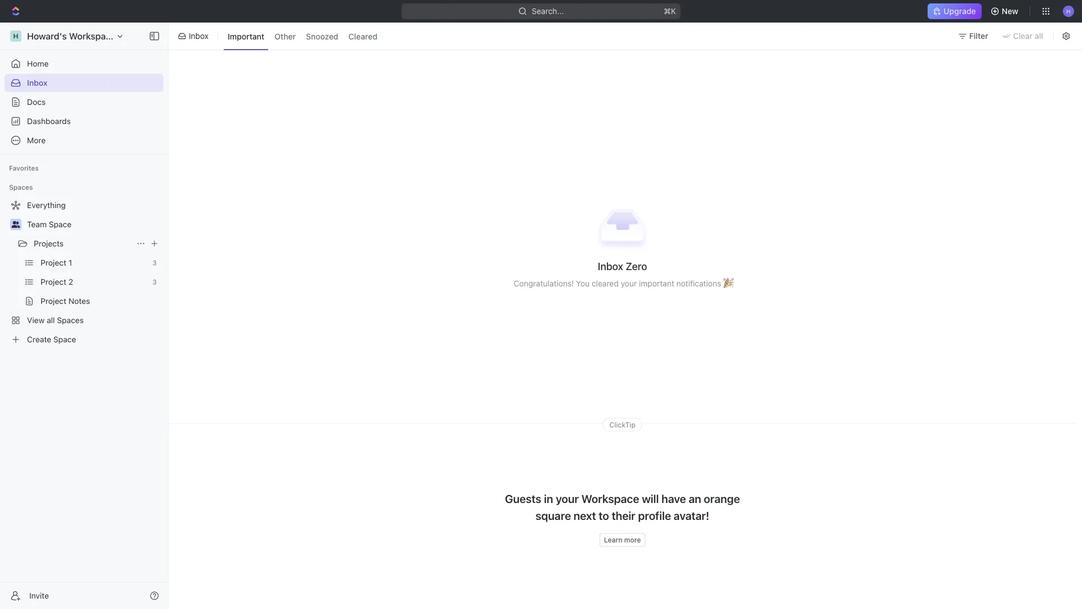 Task type: describe. For each thing, give the bounding box(es) containing it.
2
[[69, 277, 73, 286]]

create space
[[27, 335, 76, 344]]

new button
[[987, 2, 1026, 20]]

invite
[[29, 591, 49, 600]]

more
[[27, 136, 46, 145]]

projects
[[34, 239, 64, 248]]

space for create space
[[53, 335, 76, 344]]

project 2 link
[[41, 273, 148, 291]]

howard's
[[27, 31, 67, 41]]

user group image
[[12, 221, 20, 228]]

0 vertical spatial spaces
[[9, 183, 33, 191]]

clear all
[[1014, 31, 1044, 41]]

howard's workspace
[[27, 31, 116, 41]]

view all spaces
[[27, 316, 84, 325]]

inbox link
[[5, 74, 164, 92]]

will
[[642, 492, 659, 505]]

workspace inside sidebar navigation
[[69, 31, 116, 41]]

tree inside sidebar navigation
[[5, 196, 164, 349]]

🎉
[[724, 279, 732, 288]]

project 1 link
[[41, 254, 148, 272]]

all for view
[[47, 316, 55, 325]]

everything
[[27, 200, 66, 210]]

h inside dropdown button
[[1067, 8, 1071, 14]]

inbox zero
[[598, 260, 648, 272]]

congratulations!
[[514, 279, 574, 288]]

team space link
[[27, 215, 161, 233]]

project for project 1
[[41, 258, 66, 267]]

project notes
[[41, 296, 90, 306]]

new
[[1002, 6, 1019, 16]]

⌘k
[[664, 6, 676, 16]]

clear
[[1014, 31, 1033, 41]]

important
[[228, 31, 265, 41]]

project for project notes
[[41, 296, 66, 306]]

2 vertical spatial inbox
[[598, 260, 624, 272]]

dashboards
[[27, 116, 71, 126]]

cleared button
[[345, 27, 382, 45]]

upgrade
[[944, 6, 977, 16]]

you
[[576, 279, 590, 288]]

notifications
[[677, 279, 722, 288]]

an
[[689, 492, 702, 505]]

profile
[[638, 509, 672, 522]]

1
[[69, 258, 72, 267]]

view all spaces link
[[5, 311, 161, 329]]

clear all button
[[998, 27, 1051, 45]]

home
[[27, 59, 49, 68]]

learn more link
[[600, 533, 646, 547]]

project 1
[[41, 258, 72, 267]]

tab list containing important
[[222, 20, 384, 52]]

learn more
[[604, 536, 641, 544]]

cleared
[[592, 279, 619, 288]]

dashboards link
[[5, 112, 164, 130]]

square
[[536, 509, 571, 522]]

next
[[574, 509, 597, 522]]

cleared
[[349, 31, 378, 41]]

congratulations! you cleared your important notifications 🎉
[[514, 279, 732, 288]]



Task type: locate. For each thing, give the bounding box(es) containing it.
docs link
[[5, 93, 164, 111]]

docs
[[27, 97, 46, 107]]

workspace up home link
[[69, 31, 116, 41]]

project 2
[[41, 277, 73, 286]]

everything link
[[5, 196, 161, 214]]

all inside clear all button
[[1035, 31, 1044, 41]]

avatar!
[[674, 509, 710, 522]]

filter
[[970, 31, 989, 41]]

notes
[[69, 296, 90, 306]]

space for team space
[[49, 220, 72, 229]]

1 vertical spatial space
[[53, 335, 76, 344]]

your
[[621, 279, 637, 288], [556, 492, 579, 505]]

2 project from the top
[[41, 277, 66, 286]]

more button
[[5, 131, 164, 149]]

workspace inside guests in your workspace will have an orange square next to their profile avatar!
[[582, 492, 640, 505]]

zero
[[626, 260, 648, 272]]

space down view all spaces at left bottom
[[53, 335, 76, 344]]

spaces inside "tree"
[[57, 316, 84, 325]]

your inside guests in your workspace will have an orange square next to their profile avatar!
[[556, 492, 579, 505]]

create space link
[[5, 330, 161, 349]]

tree containing everything
[[5, 196, 164, 349]]

0 horizontal spatial workspace
[[69, 31, 116, 41]]

view
[[27, 316, 45, 325]]

2 horizontal spatial inbox
[[598, 260, 624, 272]]

1 vertical spatial all
[[47, 316, 55, 325]]

snoozed
[[306, 31, 339, 41]]

project
[[41, 258, 66, 267], [41, 277, 66, 286], [41, 296, 66, 306]]

1 vertical spatial your
[[556, 492, 579, 505]]

your down inbox zero at the right of the page
[[621, 279, 637, 288]]

upgrade link
[[928, 3, 982, 19]]

create
[[27, 335, 51, 344]]

all
[[1035, 31, 1044, 41], [47, 316, 55, 325]]

important button
[[224, 27, 268, 45]]

1 horizontal spatial workspace
[[582, 492, 640, 505]]

in
[[544, 492, 554, 505]]

inbox left important
[[189, 31, 209, 41]]

0 vertical spatial workspace
[[69, 31, 116, 41]]

all right 'clear'
[[1035, 31, 1044, 41]]

snoozed button
[[302, 27, 343, 45]]

inbox
[[189, 31, 209, 41], [27, 78, 47, 87], [598, 260, 624, 272]]

have
[[662, 492, 686, 505]]

sidebar navigation
[[0, 23, 171, 609]]

favorites button
[[5, 161, 43, 175]]

3 project from the top
[[41, 296, 66, 306]]

1 horizontal spatial your
[[621, 279, 637, 288]]

to
[[599, 509, 610, 522]]

orange
[[704, 492, 741, 505]]

space
[[49, 220, 72, 229], [53, 335, 76, 344]]

other button
[[271, 27, 300, 45]]

1 vertical spatial project
[[41, 277, 66, 286]]

spaces
[[9, 183, 33, 191], [57, 316, 84, 325]]

0 vertical spatial inbox
[[189, 31, 209, 41]]

1 horizontal spatial h
[[1067, 8, 1071, 14]]

1 project from the top
[[41, 258, 66, 267]]

h
[[1067, 8, 1071, 14], [13, 32, 18, 40]]

team space
[[27, 220, 72, 229]]

0 vertical spatial all
[[1035, 31, 1044, 41]]

inbox up cleared at the top right of page
[[598, 260, 624, 272]]

favorites
[[9, 164, 39, 172]]

0 vertical spatial h
[[1067, 8, 1071, 14]]

project for project 2
[[41, 277, 66, 286]]

project up view all spaces at left bottom
[[41, 296, 66, 306]]

all right view
[[47, 316, 55, 325]]

all for clear
[[1035, 31, 1044, 41]]

project left "2"
[[41, 277, 66, 286]]

inbox inside sidebar navigation
[[27, 78, 47, 87]]

3 for 1
[[153, 259, 157, 267]]

your right in at the bottom of page
[[556, 492, 579, 505]]

1 vertical spatial inbox
[[27, 78, 47, 87]]

1 vertical spatial h
[[13, 32, 18, 40]]

search...
[[532, 6, 564, 16]]

1 vertical spatial 3
[[153, 278, 157, 286]]

their
[[612, 509, 636, 522]]

workspace up to
[[582, 492, 640, 505]]

spaces down the favorites
[[9, 183, 33, 191]]

h button
[[1060, 2, 1078, 20]]

1 horizontal spatial all
[[1035, 31, 1044, 41]]

all inside view all spaces link
[[47, 316, 55, 325]]

0 horizontal spatial h
[[13, 32, 18, 40]]

2 3 from the top
[[153, 278, 157, 286]]

0 vertical spatial your
[[621, 279, 637, 288]]

0 vertical spatial 3
[[153, 259, 157, 267]]

space up projects
[[49, 220, 72, 229]]

guests in your workspace will have an orange square next to their profile avatar!
[[505, 492, 741, 522]]

0 horizontal spatial all
[[47, 316, 55, 325]]

clicktip
[[610, 421, 636, 429]]

2 vertical spatial project
[[41, 296, 66, 306]]

3
[[153, 259, 157, 267], [153, 278, 157, 286]]

inbox down home
[[27, 78, 47, 87]]

project left 1
[[41, 258, 66, 267]]

spaces down project notes at the left
[[57, 316, 84, 325]]

0 vertical spatial project
[[41, 258, 66, 267]]

tab list
[[222, 20, 384, 52]]

3 for 2
[[153, 278, 157, 286]]

project notes link
[[41, 292, 161, 310]]

learn
[[604, 536, 623, 544]]

important
[[639, 279, 675, 288]]

1 vertical spatial spaces
[[57, 316, 84, 325]]

tree
[[5, 196, 164, 349]]

0 vertical spatial space
[[49, 220, 72, 229]]

1 horizontal spatial spaces
[[57, 316, 84, 325]]

1 horizontal spatial inbox
[[189, 31, 209, 41]]

h inside sidebar navigation
[[13, 32, 18, 40]]

filter button
[[954, 27, 996, 45]]

workspace
[[69, 31, 116, 41], [582, 492, 640, 505]]

howard's workspace, , element
[[10, 30, 21, 42]]

0 horizontal spatial inbox
[[27, 78, 47, 87]]

0 horizontal spatial your
[[556, 492, 579, 505]]

0 horizontal spatial spaces
[[9, 183, 33, 191]]

1 vertical spatial workspace
[[582, 492, 640, 505]]

team
[[27, 220, 47, 229]]

1 3 from the top
[[153, 259, 157, 267]]

projects link
[[34, 235, 132, 253]]

other
[[275, 31, 296, 41]]

guests
[[505, 492, 542, 505]]

more
[[625, 536, 641, 544]]

home link
[[5, 55, 164, 73]]



Task type: vqa. For each thing, say whether or not it's contained in the screenshot.
leftmost 'Workspace'
yes



